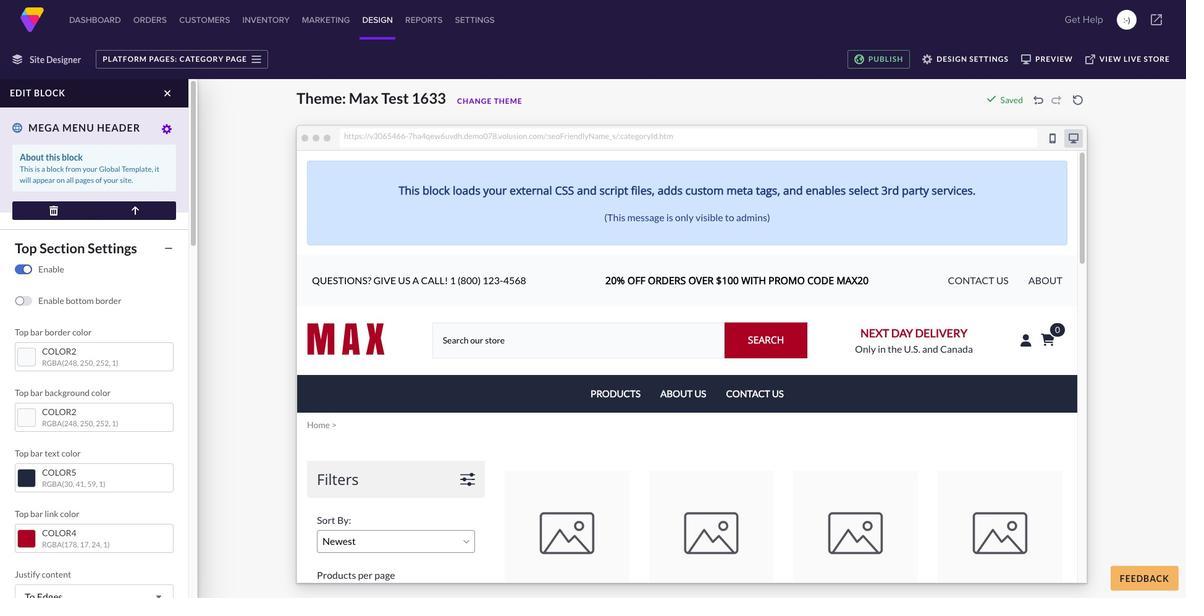 Task type: describe. For each thing, give the bounding box(es) containing it.
252, for top bar border color
[[96, 359, 110, 368]]

site designer
[[30, 54, 81, 65]]

rgba(178,
[[42, 540, 79, 550]]

top bar background color
[[15, 388, 111, 398]]

24,
[[92, 540, 102, 550]]

design settings
[[937, 54, 1009, 64]]

justify
[[15, 569, 40, 580]]

it
[[155, 164, 159, 174]]

template,
[[122, 164, 153, 174]]

preview
[[1036, 54, 1074, 64]]

0 horizontal spatial your
[[83, 164, 98, 174]]

theme:
[[297, 89, 346, 107]]

inventory button
[[240, 0, 292, 40]]

top for top bar border color
[[15, 327, 29, 337]]

saved
[[1001, 95, 1024, 105]]

test
[[382, 89, 409, 107]]

category
[[180, 54, 224, 64]]

view
[[1100, 54, 1122, 64]]

color for top bar text color
[[61, 448, 81, 459]]

orders
[[133, 14, 167, 26]]

text
[[45, 448, 60, 459]]

design settings button
[[917, 50, 1016, 69]]

color5
[[42, 467, 76, 478]]

feedback
[[1121, 573, 1170, 584]]

design
[[937, 54, 968, 64]]

dashboard
[[69, 14, 121, 26]]

feedback button
[[1111, 566, 1179, 591]]

7ha4qew6uvdh.demo078.volusion.com/:seofriendlyname_s/:categoryid.htm
[[408, 131, 674, 141]]

1 horizontal spatial your
[[104, 176, 118, 185]]

rgba(30,
[[42, 480, 74, 489]]

:-
[[1124, 14, 1129, 26]]

site.
[[120, 176, 133, 185]]

1) for top bar link color
[[103, 540, 110, 550]]

top bar link color
[[15, 509, 79, 519]]

link
[[45, 509, 58, 519]]

marketing
[[302, 14, 350, 26]]

on
[[57, 176, 65, 185]]

theme: max test 1633
[[297, 89, 446, 107]]

color for top bar background color
[[91, 388, 111, 398]]

marketing button
[[300, 0, 353, 40]]

background
[[45, 388, 90, 398]]

250, for background
[[80, 419, 95, 428]]

https://v3065466-
[[344, 131, 408, 141]]

customers
[[179, 14, 230, 26]]

mega menu header
[[28, 122, 140, 134]]

theme
[[494, 96, 523, 106]]

top bar border color
[[15, 327, 92, 337]]

change theme
[[457, 96, 523, 106]]

help
[[1083, 12, 1104, 27]]

page
[[226, 54, 247, 64]]

content
[[42, 569, 71, 580]]

bar for text
[[30, 448, 43, 459]]

live
[[1124, 54, 1142, 64]]

designer
[[46, 54, 81, 65]]

get
[[1065, 12, 1081, 27]]

get help link
[[1062, 7, 1108, 32]]

platform pages: category page
[[103, 54, 247, 64]]

will
[[20, 176, 31, 185]]

menu
[[62, 122, 94, 134]]

publish button
[[848, 50, 911, 69]]

view live store
[[1100, 54, 1171, 64]]

enable bottom border
[[38, 295, 122, 306]]

preview button
[[1016, 50, 1080, 69]]

rgba(248, for background
[[42, 419, 79, 428]]

view live store button
[[1080, 50, 1177, 69]]

is
[[35, 164, 40, 174]]

about
[[20, 152, 44, 163]]

saved image
[[987, 94, 997, 104]]

top for top bar link color
[[15, 509, 29, 519]]

dashboard link
[[67, 0, 124, 40]]

publish
[[869, 54, 904, 64]]

this
[[20, 164, 33, 174]]

border for bar
[[45, 327, 71, 337]]

settings
[[455, 14, 495, 26]]

reports button
[[403, 0, 445, 40]]

bottom
[[66, 295, 94, 306]]

of
[[95, 176, 102, 185]]

enable for enable bottom border
[[38, 295, 64, 306]]



Task type: locate. For each thing, give the bounding box(es) containing it.
0 vertical spatial 250,
[[80, 359, 95, 368]]

rgba(248, up the top bar background color
[[42, 359, 79, 368]]

color2 rgba(248, 250, 252, 1)
[[42, 346, 118, 368], [42, 407, 118, 428]]

)
[[1129, 14, 1131, 26]]

1 horizontal spatial border
[[95, 295, 122, 306]]

3 top from the top
[[15, 388, 29, 398]]

1 color2 rgba(248, 250, 252, 1) from the top
[[42, 346, 118, 368]]

dashboard image
[[20, 7, 45, 32]]

2 top from the top
[[15, 327, 29, 337]]

all
[[66, 176, 74, 185]]

1 vertical spatial color2 rgba(248, 250, 252, 1)
[[42, 407, 118, 428]]

border
[[95, 295, 122, 306], [45, 327, 71, 337]]

inventory
[[243, 14, 290, 26]]

1 top from the top
[[15, 240, 37, 257]]

1 vertical spatial color2
[[42, 407, 76, 417]]

0 horizontal spatial settings
[[88, 240, 137, 257]]

color right text
[[61, 448, 81, 459]]

your down global
[[104, 176, 118, 185]]

0 vertical spatial 252,
[[96, 359, 110, 368]]

color2 rgba(248, 250, 252, 1) for background
[[42, 407, 118, 428]]

edit
[[10, 88, 32, 98]]

settings button
[[453, 0, 497, 40]]

settings right section at the left top of page
[[88, 240, 137, 257]]

2 252, from the top
[[96, 419, 110, 428]]

4 bar from the top
[[30, 509, 43, 519]]

0 vertical spatial color2 rgba(248, 250, 252, 1)
[[42, 346, 118, 368]]

0 vertical spatial border
[[95, 295, 122, 306]]

1 rgba(248, from the top
[[42, 359, 79, 368]]

0 vertical spatial settings
[[970, 54, 1009, 64]]

1)
[[112, 359, 118, 368], [112, 419, 118, 428], [99, 480, 106, 489], [103, 540, 110, 550]]

1 vertical spatial rgba(248,
[[42, 419, 79, 428]]

color2 rgba(248, 250, 252, 1) down 'background' on the bottom of page
[[42, 407, 118, 428]]

1) for top bar border color
[[112, 359, 118, 368]]

:-)
[[1124, 14, 1131, 26]]

color
[[72, 327, 92, 337], [91, 388, 111, 398], [61, 448, 81, 459], [60, 509, 79, 519]]

4 top from the top
[[15, 448, 29, 459]]

2 vertical spatial block
[[47, 164, 64, 174]]

color2 rgba(248, 250, 252, 1) for border
[[42, 346, 118, 368]]

1 bar from the top
[[30, 327, 43, 337]]

settings
[[970, 54, 1009, 64], [88, 240, 137, 257]]

pages
[[75, 176, 94, 185]]

2 color2 from the top
[[42, 407, 76, 417]]

top for top bar background color
[[15, 388, 29, 398]]

2 color2 rgba(248, 250, 252, 1) from the top
[[42, 407, 118, 428]]

252, for top bar background color
[[96, 419, 110, 428]]

design
[[362, 14, 393, 26]]

1 enable from the top
[[38, 264, 64, 274]]

bar left text
[[30, 448, 43, 459]]

color right 'background' on the bottom of page
[[91, 388, 111, 398]]

global
[[99, 164, 120, 174]]

border for bottom
[[95, 295, 122, 306]]

color2
[[42, 346, 76, 357], [42, 407, 76, 417]]

settings inside top section settings button
[[88, 240, 137, 257]]

block up from
[[62, 152, 83, 163]]

3 bar from the top
[[30, 448, 43, 459]]

this
[[46, 152, 60, 163]]

bar for background
[[30, 388, 43, 398]]

site
[[30, 54, 45, 65]]

justify content
[[15, 569, 71, 580]]

from
[[66, 164, 81, 174]]

1 vertical spatial border
[[45, 327, 71, 337]]

get help
[[1065, 12, 1104, 27]]

59,
[[87, 480, 98, 489]]

reports
[[406, 14, 443, 26]]

settings inside design settings button
[[970, 54, 1009, 64]]

top for top section settings
[[15, 240, 37, 257]]

store
[[1144, 54, 1171, 64]]

1 vertical spatial 250,
[[80, 419, 95, 428]]

platform
[[103, 54, 147, 64]]

1) for top bar text color
[[99, 480, 106, 489]]

your up pages
[[83, 164, 98, 174]]

color2 for background
[[42, 407, 76, 417]]

2 enable from the top
[[38, 295, 64, 306]]

top section settings
[[15, 240, 137, 257]]

2 250, from the top
[[80, 419, 95, 428]]

1 vertical spatial your
[[104, 176, 118, 185]]

0 horizontal spatial border
[[45, 327, 71, 337]]

edit block
[[10, 88, 66, 98]]

block right edit
[[34, 88, 66, 98]]

design button
[[360, 0, 396, 40]]

enable
[[38, 264, 64, 274], [38, 295, 64, 306]]

max
[[349, 89, 379, 107]]

volusion-logo link
[[20, 7, 45, 32]]

appear
[[33, 176, 55, 185]]

color4
[[42, 528, 76, 538]]

bar left 'background' on the bottom of page
[[30, 388, 43, 398]]

enable for enable
[[38, 264, 64, 274]]

pages:
[[149, 54, 178, 64]]

1 vertical spatial block
[[62, 152, 83, 163]]

color for top bar link color
[[60, 509, 79, 519]]

block down this
[[47, 164, 64, 174]]

change
[[457, 96, 492, 106]]

rgba(248, for border
[[42, 359, 79, 368]]

top
[[15, 240, 37, 257], [15, 327, 29, 337], [15, 388, 29, 398], [15, 448, 29, 459], [15, 509, 29, 519]]

header
[[97, 122, 140, 134]]

1 250, from the top
[[80, 359, 95, 368]]

top inside button
[[15, 240, 37, 257]]

color down enable bottom border
[[72, 327, 92, 337]]

bar left the link
[[30, 509, 43, 519]]

1633
[[412, 89, 446, 107]]

5 top from the top
[[15, 509, 29, 519]]

about this block this is a block from your global template, it will appear on all pages of your site.
[[20, 152, 159, 185]]

top bar text color
[[15, 448, 81, 459]]

1 horizontal spatial settings
[[970, 54, 1009, 64]]

0 vertical spatial rgba(248,
[[42, 359, 79, 368]]

1) inside color5 rgba(30, 41, 59, 1)
[[99, 480, 106, 489]]

1) inside color4 rgba(178, 17, 24, 1)
[[103, 540, 110, 550]]

color right the link
[[60, 509, 79, 519]]

rgba(248, up text
[[42, 419, 79, 428]]

1) for top bar background color
[[112, 419, 118, 428]]

color for top bar border color
[[72, 327, 92, 337]]

0 vertical spatial block
[[34, 88, 66, 98]]

customers button
[[177, 0, 233, 40]]

250, for border
[[80, 359, 95, 368]]

2 rgba(248, from the top
[[42, 419, 79, 428]]

enable down section at the left top of page
[[38, 264, 64, 274]]

color5 rgba(30, 41, 59, 1)
[[42, 467, 106, 489]]

border right bottom
[[95, 295, 122, 306]]

250, down 'background' on the bottom of page
[[80, 419, 95, 428]]

252,
[[96, 359, 110, 368], [96, 419, 110, 428]]

1 color2 from the top
[[42, 346, 76, 357]]

17,
[[80, 540, 90, 550]]

:-) link
[[1118, 10, 1137, 30]]

color2 down top bar border color
[[42, 346, 76, 357]]

2 bar from the top
[[30, 388, 43, 398]]

a
[[41, 164, 45, 174]]

top for top bar text color
[[15, 448, 29, 459]]

enable left bottom
[[38, 295, 64, 306]]

0 vertical spatial color2
[[42, 346, 76, 357]]

section
[[40, 240, 85, 257]]

platform pages: category page button
[[96, 50, 268, 69]]

252, up the top bar background color
[[96, 359, 110, 368]]

mega
[[28, 122, 60, 134]]

1 252, from the top
[[96, 359, 110, 368]]

https://v3065466-7ha4qew6uvdh.demo078.volusion.com/:seofriendlyname_s/:categoryid.htm
[[344, 131, 674, 141]]

orders button
[[131, 0, 169, 40]]

1 vertical spatial 252,
[[96, 419, 110, 428]]

0 vertical spatial enable
[[38, 264, 64, 274]]

top section settings button
[[9, 237, 180, 259]]

global template image
[[12, 123, 22, 133]]

1 vertical spatial settings
[[88, 240, 137, 257]]

border down bottom
[[45, 327, 71, 337]]

sidebar element
[[0, 79, 198, 598]]

color4 rgba(178, 17, 24, 1)
[[42, 528, 110, 550]]

250, up 'background' on the bottom of page
[[80, 359, 95, 368]]

color2 down the top bar background color
[[42, 407, 76, 417]]

bar down enable bottom border
[[30, 327, 43, 337]]

bar for link
[[30, 509, 43, 519]]

0 vertical spatial your
[[83, 164, 98, 174]]

41,
[[76, 480, 86, 489]]

bar
[[30, 327, 43, 337], [30, 388, 43, 398], [30, 448, 43, 459], [30, 509, 43, 519]]

color2 for border
[[42, 346, 76, 357]]

1 vertical spatial enable
[[38, 295, 64, 306]]

color2 rgba(248, 250, 252, 1) down top bar border color
[[42, 346, 118, 368]]

settings right design
[[970, 54, 1009, 64]]

bar for border
[[30, 327, 43, 337]]

252, down the top bar background color
[[96, 419, 110, 428]]



Task type: vqa. For each thing, say whether or not it's contained in the screenshot.


